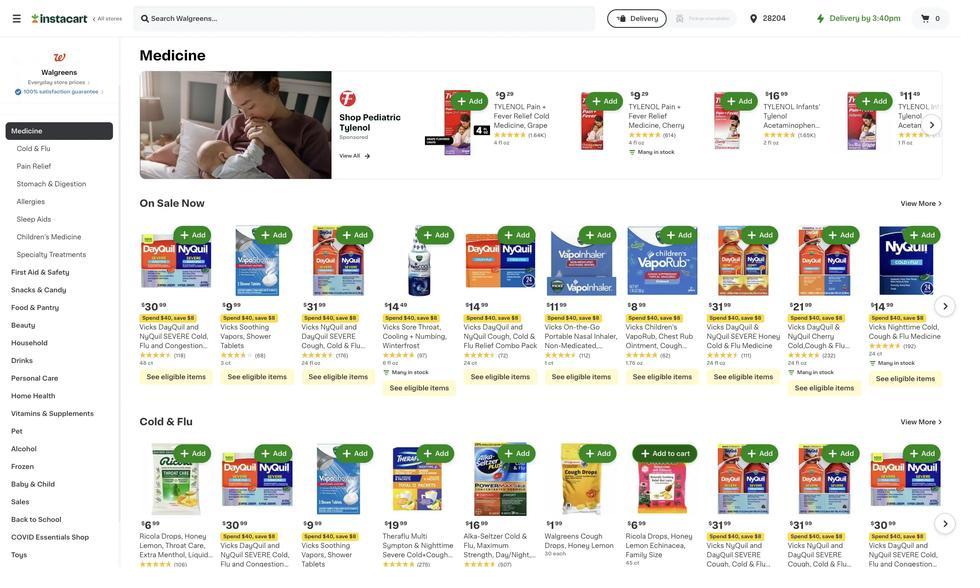Task type: locate. For each thing, give the bounding box(es) containing it.
fl inside product group
[[796, 361, 799, 366]]

6
[[383, 361, 386, 366], [145, 521, 152, 531], [631, 521, 638, 531]]

16
[[769, 91, 780, 101], [469, 521, 480, 531]]

chest
[[659, 333, 678, 340]]

toys link
[[6, 546, 113, 564]]

1 vertical spatial 16
[[469, 521, 480, 531]]

0 vertical spatial all
[[98, 16, 104, 21]]

walgreens inside the walgreens cough drops, honey lemon 30 each
[[545, 534, 579, 540]]

see eligible items button down the (97)
[[383, 380, 456, 396]]

3
[[221, 361, 224, 366]]

item carousel region containing 30
[[126, 220, 956, 402]]

eligible down the (97)
[[404, 385, 429, 392]]

severe inside vicks dayquil and nyquil severe cold, flu and congestion medicine, liquicaps
[[164, 333, 190, 340]]

children's up "chest"
[[645, 324, 677, 331]]

2 horizontal spatial shop
[[339, 114, 361, 121]]

see eligible items button down (62)
[[626, 369, 699, 385]]

medicine, inside tylenol pain + fever relief medicine, cherry
[[629, 122, 661, 129]]

4 fl oz down tylenol pain + fever relief medicine, cherry at the top of page
[[629, 140, 644, 146]]

nighttime up cold+cough
[[421, 543, 454, 549]]

many inside product group
[[797, 370, 812, 375]]

shop for shop
[[26, 58, 43, 64]]

1 horizontal spatial 11
[[904, 91, 912, 101]]

24 for vicks nighttime cold, cough & flu medicine
[[869, 352, 876, 357]]

1 horizontal spatial $ 14 99
[[871, 302, 894, 312]]

24 ct down the vicks nighttime cold, cough & flu medicine
[[869, 352, 882, 357]]

many in stock down (192)
[[878, 361, 915, 366]]

1 horizontal spatial ricola
[[626, 534, 646, 540]]

16 up 'alka-'
[[469, 521, 480, 531]]

sale
[[157, 198, 179, 208]]

1 more from the top
[[919, 200, 936, 207]]

2 acetaminophen from the left
[[898, 122, 950, 129]]

in down 'cold,cough'
[[813, 370, 818, 375]]

drops, up each
[[545, 543, 566, 549]]

0 vertical spatial view more
[[901, 200, 936, 207]]

delivery button
[[607, 9, 667, 28]]

nighttime up (192)
[[888, 324, 920, 331]]

stock inside product group
[[819, 370, 834, 375]]

1 horizontal spatial vicks nyquil and dayquil severe cough, cold & f
[[788, 543, 847, 567]]

0 horizontal spatial 11
[[550, 302, 559, 312]]

drops, up echinacea,
[[648, 534, 669, 540]]

fl for vicks sore throat, cooling + numbing, winterfrost
[[387, 361, 391, 366]]

cold inside vicks dayquil and nyquil cough, cold & flu relief combo pack
[[513, 333, 528, 340]]

2 horizontal spatial +
[[677, 104, 681, 110]]

1 vertical spatial pack
[[420, 561, 436, 567]]

flu
[[41, 146, 50, 152], [899, 333, 909, 340], [140, 343, 149, 349], [351, 343, 361, 349], [731, 343, 741, 349], [835, 343, 845, 349], [464, 343, 473, 349], [177, 417, 193, 427], [221, 561, 230, 567], [869, 561, 879, 567]]

14 for dayquil
[[469, 302, 480, 312]]

1 horizontal spatial vicks dayquil and nyquil severe cold, flu and congesti
[[869, 543, 938, 567]]

many in stock inside product group
[[797, 370, 834, 375]]

0 vertical spatial cherry
[[662, 122, 685, 129]]

3 14 from the left
[[874, 302, 886, 312]]

walgreens logo image
[[50, 48, 68, 66]]

0 horizontal spatial drops,
[[161, 534, 183, 540]]

see eligible items button down (118)
[[140, 369, 213, 385]]

pack
[[521, 343, 537, 349], [420, 561, 436, 567]]

personal care
[[11, 375, 58, 382]]

specialty treatments
[[17, 252, 86, 258]]

dayquil inside vicks dayquil and nyquil cough, cold & flu relief combo pack
[[483, 324, 509, 331]]

11
[[904, 91, 912, 101], [550, 302, 559, 312]]

cherry up 'cold,cough'
[[812, 333, 834, 340]]

first
[[11, 269, 26, 276]]

food & pantry
[[11, 305, 59, 311]]

shop down tylenol icon
[[339, 114, 361, 121]]

0 horizontal spatial 24 ct
[[464, 361, 477, 366]]

& inside the vicks nighttime cold, cough & flu medicine
[[893, 333, 898, 340]]

0 horizontal spatial cough
[[581, 534, 603, 540]]

14 up the vicks nighttime cold, cough & flu medicine
[[874, 302, 886, 312]]

fl for tylenol pain + fever relief cold medicine, grape
[[499, 140, 502, 146]]

1 horizontal spatial walgreens
[[545, 534, 579, 540]]

0 vertical spatial 49
[[913, 92, 920, 97]]

see eligible items down (192)
[[876, 376, 935, 382]]

0 vertical spatial cough
[[869, 333, 891, 340]]

vicks dayquil & nyquil cherry cold,cough & flu medicine
[[788, 324, 845, 359]]

(1.64k)
[[528, 133, 546, 138], [933, 133, 951, 138]]

2 vicks dayquil and nyquil severe cold, flu and congesti from the left
[[869, 543, 938, 567]]

health
[[33, 393, 55, 399]]

medicine,
[[494, 122, 526, 129], [629, 122, 661, 129], [764, 132, 796, 138], [920, 132, 952, 138], [140, 352, 171, 359]]

liquid inside ricola drops, honey lemon, throat care, extra menthol, liquid center, wrap
[[188, 552, 208, 559]]

1 24 fl oz from the left
[[302, 361, 320, 366]]

0 vertical spatial view
[[339, 153, 352, 159]]

in down the winterfrost
[[408, 370, 413, 375]]

100% satisfaction guarantee button
[[14, 86, 104, 96]]

0 horizontal spatial cherry
[[662, 122, 685, 129]]

1 vertical spatial 24 ct
[[464, 361, 477, 366]]

$ 9 29
[[496, 91, 514, 101], [631, 91, 649, 101]]

see eligible items for vicks dayquil and nyquil severe cold, flu and congestion medicine, liquicaps
[[147, 374, 206, 380]]

2 $ 6 99 from the left
[[628, 521, 646, 531]]

view for 6
[[901, 419, 917, 426]]

ct right the 3
[[225, 361, 231, 366]]

1 horizontal spatial 24 fl oz
[[707, 361, 726, 366]]

1 item carousel region from the top
[[126, 220, 956, 402]]

food & pantry link
[[6, 299, 113, 317]]

16 up tylenol infants' tylenol acetaminophen medicine, dye- free cherry
[[769, 91, 780, 101]]

2 horizontal spatial $ 30 99
[[871, 521, 896, 531]]

relief inside vicks nyquil and dayquil severe cough, cold & flu relief liquid
[[302, 352, 320, 359]]

cherry inside vicks dayquil & nyquil cherry cold,cough & flu medicine
[[812, 333, 834, 340]]

100%
[[24, 89, 38, 94]]

0 horizontal spatial infants'
[[796, 104, 821, 110]]

oz for tylenol infants' tylenol acetaminophen liquid medicine, grape
[[907, 140, 913, 146]]

1 ricola from the left
[[140, 534, 160, 540]]

household
[[11, 340, 48, 346]]

2 tylenol from the left
[[629, 104, 660, 110]]

ct right 45
[[634, 561, 639, 566]]

0 horizontal spatial $ 30 99
[[141, 302, 166, 312]]

0 vertical spatial 1
[[898, 140, 901, 146]]

1 vertical spatial children's
[[645, 324, 677, 331]]

$ 1 99
[[547, 521, 562, 531]]

tylenol for tylenol infants' tylenol acetaminophen liquid medicine, grape
[[898, 104, 930, 110]]

(614)
[[663, 133, 676, 138]]

0 horizontal spatial 4
[[494, 140, 497, 146]]

stock for $ 21 99
[[819, 370, 834, 375]]

tylenol inside tylenol pain + fever relief medicine, cherry
[[629, 104, 660, 110]]

see eligible items for vicks nyquil and dayquil severe cough, cold & flu relief liquid
[[309, 374, 368, 380]]

1 fl oz
[[898, 140, 913, 146]]

see eligible items button down (112)
[[545, 369, 618, 385]]

2 vertical spatial cough
[[581, 534, 603, 540]]

24 down vicks dayquil & nyquil severe honey cold & flu medicine
[[707, 361, 714, 366]]

0 vertical spatial soothing
[[240, 324, 269, 331]]

$ 11 49
[[900, 91, 920, 101]]

see eligible items button for vicks dayquil and nyquil cough, cold & flu relief combo pack
[[464, 369, 537, 385]]

tylenol for 11
[[898, 113, 922, 119]]

to right 'back'
[[30, 517, 37, 523]]

cherry inside tylenol pain + fever relief medicine, cherry
[[662, 122, 685, 129]]

many for $ 14 49
[[392, 370, 407, 375]]

1 view more from the top
[[901, 200, 936, 207]]

baby & child
[[11, 481, 55, 488]]

pain inside tylenol pain + fever relief medicine, cherry
[[661, 104, 676, 110]]

2 vicks nyquil and dayquil severe cough, cold & f from the left
[[788, 543, 847, 567]]

see eligible items down (68)
[[228, 374, 287, 380]]

14 for sore
[[388, 302, 399, 312]]

in for $ 21 99
[[813, 370, 818, 375]]

everyday
[[28, 80, 53, 85]]

$ 14 99 up the vicks nighttime cold, cough & flu medicine
[[871, 302, 894, 312]]

1 4 from the left
[[494, 140, 497, 146]]

3 24 fl oz from the left
[[788, 361, 807, 366]]

4 fl oz down tylenol pain + fever relief cold medicine, grape
[[494, 140, 510, 146]]

24 ct for vicks dayquil and nyquil cough, cold & flu relief combo pack
[[464, 361, 477, 366]]

tylenol up nsored
[[339, 124, 370, 132]]

see eligible items button down (176)
[[302, 369, 375, 385]]

0 horizontal spatial 24 fl oz
[[302, 361, 320, 366]]

1 horizontal spatial $ 30 99
[[222, 521, 247, 531]]

14 for nighttime
[[874, 302, 886, 312]]

0 horizontal spatial $ 9 29
[[496, 91, 514, 101]]

1 lemon from the left
[[591, 543, 614, 549]]

in for $ 14 49
[[408, 370, 413, 375]]

0 vertical spatial more
[[919, 200, 936, 207]]

0 vertical spatial shop
[[26, 58, 43, 64]]

1 horizontal spatial cold & flu
[[140, 417, 193, 427]]

tylenol inside tylenol infants' tylenol acetaminophen medicine, dye- free cherry
[[764, 104, 795, 110]]

item carousel region containing 6
[[126, 439, 956, 567]]

ricola inside ricola drops, honey lemon echinacea, family size 45 ct
[[626, 534, 646, 540]]

29 up tylenol pain + fever relief cold medicine, grape
[[507, 92, 514, 97]]

medicine inside the vicks nighttime cold, cough & flu medicine
[[911, 333, 941, 340]]

shop right essentials
[[72, 534, 89, 541]]

to left cart
[[668, 451, 675, 457]]

$ 14 99
[[466, 302, 488, 312], [871, 302, 894, 312]]

0 horizontal spatial 4 fl oz
[[494, 140, 510, 146]]

24 fl oz for vicks dayquil & nyquil cherry cold,cough & flu medicine
[[788, 361, 807, 366]]

1 horizontal spatial 29
[[642, 92, 649, 97]]

0 vertical spatial item carousel region
[[126, 220, 956, 402]]

vaporub,
[[626, 333, 657, 340]]

stock down (192)
[[900, 361, 915, 366]]

eligible down (118)
[[161, 374, 186, 380]]

ct down the vicks nighttime cold, cough & flu medicine
[[877, 352, 882, 357]]

2 14 from the left
[[469, 302, 480, 312]]

0 horizontal spatial $ 9 99
[[222, 302, 241, 312]]

1 $ 9 29 from the left
[[496, 91, 514, 101]]

nyquil
[[321, 324, 343, 331], [140, 333, 162, 340], [707, 333, 729, 340], [788, 333, 810, 340], [464, 333, 486, 340], [726, 543, 748, 549], [807, 543, 829, 549], [221, 552, 243, 559], [869, 552, 891, 559]]

1 vertical spatial nighttime
[[421, 543, 454, 549]]

vicks dayquil and nyquil cough, cold & flu relief combo pack
[[464, 324, 537, 349]]

30 inside the walgreens cough drops, honey lemon 30 each
[[545, 552, 552, 557]]

walgreens for walgreens cough drops, honey lemon 30 each
[[545, 534, 579, 540]]

$ inside $ 11 49
[[900, 92, 904, 97]]

tylenol for tylenol infants' tylenol acetaminophen medicine, dye- free cherry
[[764, 104, 795, 110]]

0 horizontal spatial acetaminophen
[[764, 122, 816, 129]]

nyquil inside vicks dayquil and nyquil cough, cold & flu relief combo pack
[[464, 333, 486, 340]]

infants' for 16
[[796, 104, 821, 110]]

severe inside vicks nyquil and dayquil severe cough, cold & flu relief liquid
[[330, 333, 356, 340]]

1 tylenol from the left
[[494, 104, 525, 110]]

3 tylenol from the left
[[764, 104, 795, 110]]

essentials
[[36, 534, 70, 541]]

$ 16 99 for alka-
[[466, 521, 488, 531]]

1 (1.64k) from the left
[[528, 133, 546, 138]]

1 vertical spatial grape
[[898, 141, 919, 147]]

$ inside the $ 8 99
[[628, 303, 631, 308]]

stock down the (97)
[[414, 370, 429, 375]]

24 fl oz down vicks nyquil and dayquil severe cough, cold & flu relief liquid
[[302, 361, 320, 366]]

nyquil inside vicks nyquil and dayquil severe cough, cold & flu relief liquid
[[321, 324, 343, 331]]

0 horizontal spatial nighttime
[[421, 543, 454, 549]]

view more link for 14
[[901, 199, 943, 208]]

see eligible items down (232)
[[795, 385, 854, 392]]

product group containing 21
[[788, 224, 862, 396]]

0 horizontal spatial delivery
[[631, 15, 659, 22]]

1 vertical spatial view more link
[[901, 418, 943, 427]]

1 horizontal spatial pain
[[527, 104, 541, 110]]

2 vertical spatial shop
[[72, 534, 89, 541]]

beauty
[[11, 322, 35, 329]]

see eligible items button for vicks dayquil & nyquil severe honey cold & flu medicine
[[707, 369, 781, 385]]

1 horizontal spatial nighttime
[[888, 324, 920, 331]]

beauty link
[[6, 317, 113, 334]]

to for cart
[[668, 451, 675, 457]]

items for vicks soothing vapors, shower tablets
[[268, 374, 287, 380]]

instacart logo image
[[32, 13, 87, 24]]

walgreens up again
[[42, 69, 77, 76]]

0 horizontal spatial 1
[[545, 361, 547, 366]]

ricola up lemon,
[[140, 534, 160, 540]]

many in stock down (232)
[[797, 370, 834, 375]]

children's up specialty
[[17, 234, 49, 240]]

1 horizontal spatial 16
[[769, 91, 780, 101]]

in down tylenol pain + fever relief medicine, cherry at the top of page
[[654, 150, 659, 155]]

1 vicks dayquil and nyquil severe cold, flu and congesti from the left
[[221, 543, 289, 567]]

eligible down (62)
[[647, 374, 672, 380]]

4 fl oz for tylenol pain + fever relief cold medicine, grape
[[494, 140, 510, 146]]

0 vertical spatial pack
[[521, 343, 537, 349]]

tylenol image
[[339, 90, 356, 107]]

14 up cooling
[[388, 302, 399, 312]]

many down the vicks nighttime cold, cough & flu medicine
[[878, 361, 893, 366]]

2 29 from the left
[[642, 92, 649, 97]]

$ 14 99 for dayquil
[[466, 302, 488, 312]]

24 fl oz inside product group
[[788, 361, 807, 366]]

1 vertical spatial 1
[[545, 361, 547, 366]]

dye-
[[797, 132, 814, 138]]

drops, up throat
[[161, 534, 183, 540]]

lemon
[[591, 543, 614, 549], [626, 543, 648, 549]]

walgreens for walgreens
[[42, 69, 77, 76]]

fl for tylenol infants' tylenol acetaminophen medicine, dye- free cherry
[[768, 140, 772, 146]]

1 horizontal spatial cherry
[[780, 141, 802, 147]]

see eligible items button for vicks dayquil & nyquil cherry cold,cough & flu medicine
[[788, 380, 862, 396]]

24 ct down vicks dayquil and nyquil cough, cold & flu relief combo pack
[[464, 361, 477, 366]]

back to school
[[11, 517, 61, 523]]

1 infants' from the left
[[796, 104, 821, 110]]

liquid inside vicks nyquil and dayquil severe cough, cold & flu relief liquid
[[322, 352, 342, 359]]

cold inside alka-seltzer cold & flu, maximum strength, day/night, liquid gels
[[505, 534, 520, 540]]

$ 9 29 up tylenol pain + fever relief cold medicine, grape
[[496, 91, 514, 101]]

14
[[388, 302, 399, 312], [469, 302, 480, 312], [874, 302, 886, 312]]

care,
[[188, 543, 205, 549]]

see eligible items button down (232)
[[788, 380, 862, 396]]

and inside vicks nyquil and dayquil severe cough, cold & flu relief liquid
[[345, 324, 357, 331]]

4 tylenol from the left
[[898, 104, 930, 110]]

0 horizontal spatial grape
[[527, 122, 548, 129]]

treatments
[[49, 252, 86, 258]]

2 horizontal spatial drops,
[[648, 534, 669, 540]]

0 vertical spatial to
[[668, 451, 675, 457]]

all down nsored
[[353, 153, 360, 159]]

eligible down (112)
[[566, 374, 591, 380]]

2 fever from the left
[[629, 113, 647, 119]]

cherry down "dye-" at the top right
[[780, 141, 802, 147]]

stock for $ 14 99
[[900, 361, 915, 366]]

tylenol up 2 fl oz
[[764, 113, 787, 119]]

14 up vicks dayquil and nyquil cough, cold & flu relief combo pack
[[469, 302, 480, 312]]

see for vicks dayquil & nyquil cherry cold,cough & flu medicine
[[795, 385, 808, 392]]

see eligible items button for vicks children's vaporub, chest rub ointment, cough suppressant
[[626, 369, 699, 385]]

2 ricola from the left
[[626, 534, 646, 540]]

0 horizontal spatial $ 6 99
[[141, 521, 160, 531]]

see eligible items button down '(111)'
[[707, 369, 781, 385]]

tylenol inside tylenol infants' tylenol acetaminophen liquid medicine, grape
[[898, 113, 922, 119]]

None search field
[[133, 6, 595, 32]]

1 fever from the left
[[494, 113, 512, 119]]

2 view more from the top
[[901, 419, 936, 426]]

many in stock down (614)
[[638, 150, 675, 155]]

2 24 fl oz from the left
[[707, 361, 726, 366]]

ct right 48
[[148, 361, 153, 366]]

1 horizontal spatial tablets
[[302, 561, 325, 567]]

29
[[507, 92, 514, 97], [642, 92, 649, 97]]

24 down 'cold,cough'
[[788, 361, 795, 366]]

pain for medicine,
[[661, 104, 676, 110]]

0 vertical spatial cold & flu link
[[6, 140, 113, 158]]

1 $ 6 99 from the left
[[141, 521, 160, 531]]

1 vertical spatial to
[[30, 517, 37, 523]]

see eligible items down (118)
[[147, 374, 206, 380]]

care
[[42, 375, 58, 382]]

oz for vicks dayquil & nyquil cherry cold,cough & flu medicine
[[801, 361, 807, 366]]

1 horizontal spatial vicks soothing vapors, shower tablets
[[302, 543, 352, 567]]

ct inside group
[[548, 361, 554, 366]]

more for 14
[[919, 200, 936, 207]]

ct down the menthol
[[548, 361, 554, 366]]

0 horizontal spatial $ 14 99
[[466, 302, 488, 312]]

$ 19 99
[[385, 521, 407, 531]]

2 view more link from the top
[[901, 418, 943, 427]]

shop up buy
[[26, 58, 43, 64]]

$ 9 29 up tylenol pain + fever relief medicine, cherry at the top of page
[[631, 91, 649, 101]]

see for vicks children's vaporub, chest rub ointment, cough suppressant
[[633, 374, 646, 380]]

24 fl oz
[[302, 361, 320, 366], [707, 361, 726, 366], [788, 361, 807, 366]]

specialty treatments link
[[6, 246, 113, 264]]

0 horizontal spatial 49
[[400, 303, 407, 308]]

1 vertical spatial $ 16 99
[[466, 521, 488, 531]]

see eligible items down the (97)
[[390, 385, 449, 392]]

2 (1.64k) from the left
[[933, 133, 951, 138]]

relief inside tylenol pain + fever relief medicine, cherry
[[648, 113, 667, 119]]

stock down (232)
[[819, 370, 834, 375]]

product group containing 19
[[383, 443, 456, 567]]

liquid inside alka-seltzer cold & flu, maximum strength, day/night, liquid gels
[[464, 561, 484, 567]]

acetaminophen up 1 fl oz
[[898, 122, 950, 129]]

winterfrost
[[383, 343, 420, 349]]

1 vertical spatial tablets
[[302, 561, 325, 567]]

$ 14 99 for nighttime
[[871, 302, 894, 312]]

4 fl oz for tylenol pain + fever relief medicine, cherry
[[629, 140, 644, 146]]

product group
[[140, 224, 213, 385], [221, 224, 294, 385], [302, 224, 375, 385], [383, 224, 456, 396], [464, 224, 537, 385], [545, 224, 618, 385], [626, 224, 699, 385], [707, 224, 781, 385], [788, 224, 862, 396], [869, 224, 943, 387], [140, 443, 213, 567], [221, 443, 294, 567], [302, 443, 375, 567], [383, 443, 456, 567], [464, 443, 537, 567], [545, 443, 618, 558], [626, 443, 699, 567], [707, 443, 781, 567], [788, 443, 862, 567], [869, 443, 943, 567]]

$ 14 99 up vicks dayquil and nyquil cough, cold & flu relief combo pack
[[466, 302, 488, 312]]

11 up portable
[[550, 302, 559, 312]]

see eligible items button down (192)
[[869, 371, 943, 387]]

add button
[[451, 93, 487, 110], [586, 93, 622, 110], [721, 93, 757, 110], [856, 93, 892, 110], [174, 227, 210, 244], [255, 227, 291, 244], [337, 227, 372, 244], [418, 227, 454, 244], [499, 227, 535, 244], [580, 227, 616, 244], [661, 227, 697, 244], [742, 227, 778, 244], [823, 227, 859, 244], [904, 227, 940, 244], [174, 446, 210, 462], [255, 446, 291, 462], [337, 446, 372, 462], [418, 446, 454, 462], [499, 446, 535, 462], [580, 446, 616, 462], [742, 446, 778, 462], [823, 446, 859, 462], [904, 446, 940, 462]]

relief
[[514, 113, 532, 119], [648, 113, 667, 119], [32, 163, 51, 170], [475, 343, 494, 349], [302, 352, 320, 359]]

1 vertical spatial item carousel region
[[126, 439, 956, 567]]

items for vicks nighttime cold, cough & flu medicine
[[917, 376, 935, 382]]

1 horizontal spatial children's
[[645, 324, 677, 331]]

drops, for throat
[[161, 534, 183, 540]]

2 more from the top
[[919, 419, 936, 426]]

cough inside the walgreens cough drops, honey lemon 30 each
[[581, 534, 603, 540]]

1 horizontal spatial tylenol
[[764, 113, 787, 119]]

1 horizontal spatial to
[[668, 451, 675, 457]]

tylenol inside tylenol infants' tylenol acetaminophen medicine, dye- free cherry
[[764, 113, 787, 119]]

see eligible items for vicks on-the-go portable nasal inhaler, non-medicated, menthol scent
[[552, 374, 611, 380]]

in inside product group
[[813, 370, 818, 375]]

in down the vicks nighttime cold, cough & flu medicine
[[894, 361, 899, 366]]

$ 6 99 for ricola drops, honey lemon, throat care, extra menthol, liquid center, wrap
[[141, 521, 160, 531]]

24 fl oz down vicks dayquil & nyquil severe honey cold & flu medicine
[[707, 361, 726, 366]]

see for vicks dayquil and nyquil cough, cold & flu relief combo pack
[[471, 374, 484, 380]]

0 horizontal spatial 14
[[388, 302, 399, 312]]

pain inside pain relief link
[[17, 163, 31, 170]]

drops, inside ricola drops, honey lemon echinacea, family size 45 ct
[[648, 534, 669, 540]]

0 horizontal spatial cold & flu
[[17, 146, 50, 152]]

0 vertical spatial cold & flu
[[17, 146, 50, 152]]

by
[[862, 15, 871, 22]]

vicks soothing vapors, shower tablets
[[221, 324, 271, 349], [302, 543, 352, 567]]

2 horizontal spatial pain
[[661, 104, 676, 110]]

medicine, inside tylenol infants' tylenol acetaminophen medicine, dye- free cherry
[[764, 132, 796, 138]]

drops, inside ricola drops, honey lemon, throat care, extra menthol, liquid center, wrap
[[161, 534, 183, 540]]

many in stock down the (97)
[[392, 370, 429, 375]]

oz for vicks sore throat, cooling + numbing, winterfrost
[[392, 361, 398, 366]]

1 horizontal spatial $ 9 29
[[631, 91, 649, 101]]

2 4 from the left
[[629, 140, 632, 146]]

see eligible items down (62)
[[633, 374, 692, 380]]

1 $ 14 99 from the left
[[466, 302, 488, 312]]

tylenol pain + fever relief cold medicine, grape
[[494, 104, 550, 129]]

stock for $ 14 49
[[414, 370, 429, 375]]

1 horizontal spatial vapors,
[[302, 552, 326, 559]]

29 up tylenol pain + fever relief medicine, cherry at the top of page
[[642, 92, 649, 97]]

walgreens
[[42, 69, 77, 76], [545, 534, 579, 540]]

1 vertical spatial more
[[919, 419, 936, 426]]

1 vertical spatial cold & flu link
[[140, 417, 193, 428]]

tylenol down $ 11 49
[[898, 113, 922, 119]]

49 up sore
[[400, 303, 407, 308]]

back
[[11, 517, 28, 523]]

product group containing 1
[[545, 443, 618, 558]]

$ 6 99 up lemon,
[[141, 521, 160, 531]]

1 horizontal spatial lemon
[[626, 543, 648, 549]]

cough inside the vicks nighttime cold, cough & flu medicine
[[869, 333, 891, 340]]

$ 6 99 up family
[[628, 521, 646, 531]]

2
[[764, 140, 767, 146]]

drops,
[[161, 534, 183, 540], [648, 534, 669, 540], [545, 543, 566, 549]]

1 29 from the left
[[507, 92, 514, 97]]

vicks dayquil & nyquil severe honey cold & flu medicine
[[707, 324, 780, 349]]

29 for tylenol pain + fever relief cold medicine, grape
[[507, 92, 514, 97]]

see eligible items down (112)
[[552, 374, 611, 380]]

1 view more link from the top
[[901, 199, 943, 208]]

1 vertical spatial 11
[[550, 302, 559, 312]]

see eligible items for vicks soothing vapors, shower tablets
[[228, 374, 287, 380]]

all left stores
[[98, 16, 104, 21]]

$ 16 99 up tylenol infants' tylenol acetaminophen medicine, dye- free cherry
[[765, 91, 788, 101]]

see eligible items for vicks dayquil & nyquil severe honey cold & flu medicine
[[714, 374, 773, 380]]

lemon inside ricola drops, honey lemon echinacea, family size 45 ct
[[626, 543, 648, 549]]

24 fl oz down 'cold,cough'
[[788, 361, 807, 366]]

portable
[[545, 333, 572, 340]]

$8
[[187, 316, 194, 321], [268, 316, 275, 321], [349, 316, 356, 321], [430, 316, 437, 321], [593, 316, 599, 321], [674, 316, 680, 321], [755, 316, 762, 321], [836, 316, 843, 321], [511, 316, 518, 321], [917, 316, 924, 321], [268, 535, 275, 540], [349, 535, 356, 540], [755, 535, 762, 540], [836, 535, 843, 540], [917, 535, 924, 540]]

1 acetaminophen from the left
[[764, 122, 816, 129]]

2 horizontal spatial tylenol
[[898, 113, 922, 119]]

infants' inside tylenol infants' tylenol acetaminophen medicine, dye- free cherry
[[796, 104, 821, 110]]

see eligible items for vicks dayquil and nyquil cough, cold & flu relief combo pack
[[471, 374, 530, 380]]

cherry
[[662, 122, 685, 129], [780, 141, 802, 147], [812, 333, 834, 340]]

0 horizontal spatial pain
[[17, 163, 31, 170]]

add
[[469, 98, 483, 105], [604, 98, 618, 105], [739, 98, 752, 105], [874, 98, 887, 105], [192, 232, 206, 238], [273, 232, 287, 238], [354, 232, 368, 238], [435, 232, 449, 238], [516, 232, 530, 238], [597, 232, 611, 238], [678, 232, 692, 238], [759, 232, 773, 238], [841, 232, 854, 238], [922, 232, 935, 238], [192, 451, 206, 457], [273, 451, 287, 457], [354, 451, 368, 457], [435, 451, 449, 457], [516, 451, 530, 457], [597, 451, 611, 457], [653, 451, 666, 457], [759, 451, 773, 457], [841, 451, 854, 457], [922, 451, 935, 457]]

dayquil
[[158, 324, 185, 331], [726, 324, 752, 331], [807, 324, 833, 331], [483, 324, 509, 331], [302, 333, 328, 340], [240, 543, 266, 549], [888, 543, 914, 549], [707, 552, 733, 559], [788, 552, 814, 559]]

ricola inside ricola drops, honey lemon, throat care, extra menthol, liquid center, wrap
[[140, 534, 160, 540]]

cold,cough
[[788, 343, 827, 349]]

see eligible items button down the (72)
[[464, 369, 537, 385]]

fl for vicks dayquil & nyquil severe honey cold & flu medicine
[[715, 361, 718, 366]]

0 vertical spatial tablets
[[221, 343, 244, 349]]

see eligible items button for vicks on-the-go portable nasal inhaler, non-medicated, menthol scent
[[545, 369, 618, 385]]

cold & flu
[[17, 146, 50, 152], [140, 417, 193, 427]]

many down 'cold,cough'
[[797, 370, 812, 375]]

eligible for vicks nyquil and dayquil severe cough, cold & flu relief liquid
[[323, 374, 348, 380]]

1 14 from the left
[[388, 302, 399, 312]]

spo
[[339, 135, 350, 140]]

tylenol for tylenol pain + fever relief medicine, cherry
[[629, 104, 660, 110]]

0 horizontal spatial ricola
[[140, 534, 160, 540]]

eligible down the (72)
[[485, 374, 510, 380]]

child
[[37, 481, 55, 488]]

2 vertical spatial cherry
[[812, 333, 834, 340]]

in for $ 14 99
[[894, 361, 899, 366]]

vicks inside vicks dayquil and nyquil cough, cold & flu relief combo pack
[[464, 324, 481, 331]]

0 horizontal spatial pack
[[420, 561, 436, 567]]

see eligible items down the (72)
[[471, 374, 530, 380]]

1 horizontal spatial $ 16 99
[[765, 91, 788, 101]]

tea
[[383, 561, 394, 567]]

2 item carousel region from the top
[[126, 439, 956, 567]]

(111)
[[741, 353, 752, 359]]

(1.65k)
[[798, 133, 816, 138]]

many down 6 fl oz
[[392, 370, 407, 375]]

2 $ 9 29 from the left
[[631, 91, 649, 101]]

item carousel region
[[126, 220, 956, 402], [126, 439, 956, 567]]

everyday store prices link
[[28, 79, 91, 86]]

many for $ 14 99
[[878, 361, 893, 366]]

2 infants' from the left
[[931, 104, 955, 110]]

prices
[[69, 80, 85, 85]]

1 horizontal spatial +
[[542, 104, 546, 110]]

mom holding baby kissing baby's hand tylenol image
[[140, 71, 332, 179]]

49 up tylenol infants' tylenol acetaminophen liquid medicine, grape
[[913, 92, 920, 97]]

2 lemon from the left
[[626, 543, 648, 549]]

fever
[[494, 113, 512, 119], [629, 113, 647, 119]]

ct for vicks nighttime cold, cough & flu medicine
[[877, 352, 882, 357]]

eligible for vicks soothing vapors, shower tablets
[[242, 374, 267, 380]]

vicks inside vicks dayquil & nyquil severe honey cold & flu medicine
[[707, 324, 724, 331]]

product group containing 8
[[626, 224, 699, 385]]

4 down tylenol pain + fever relief cold medicine, grape
[[494, 140, 497, 146]]

cold inside vicks dayquil & nyquil severe honey cold & flu medicine
[[707, 343, 722, 349]]

walgreens cough drops, honey lemon 30 each
[[545, 534, 614, 557]]

ct for vicks dayquil and nyquil severe cold, flu and congestion medicine, liquicaps
[[148, 361, 153, 366]]

fever inside tylenol pain + fever relief cold medicine, grape
[[494, 113, 512, 119]]

16 inside product group
[[469, 521, 480, 531]]

1
[[898, 140, 901, 146], [545, 361, 547, 366], [550, 521, 554, 531]]

2 horizontal spatial 6
[[631, 521, 638, 531]]

1 vertical spatial view
[[901, 200, 917, 207]]

0 horizontal spatial (1.64k)
[[528, 133, 546, 138]]

stores
[[106, 16, 122, 21]]

0 horizontal spatial shower
[[247, 333, 271, 340]]

(68)
[[255, 353, 266, 359]]

0 button
[[912, 7, 950, 30]]

vicks inside vicks dayquil & nyquil cherry cold,cough & flu medicine
[[788, 324, 805, 331]]

6 down the winterfrost
[[383, 361, 386, 366]]

1 vertical spatial cold & flu
[[140, 417, 193, 427]]

oz for vicks dayquil & nyquil severe honey cold & flu medicine
[[720, 361, 726, 366]]

+ for tylenol pain + fever relief medicine, cherry
[[677, 104, 681, 110]]

24 down vicks nyquil and dayquil severe cough, cold & flu relief liquid
[[302, 361, 308, 366]]

+ inside tylenol pain + fever relief cold medicine, grape
[[542, 104, 546, 110]]

49 inside $ 14 49
[[400, 303, 407, 308]]

$ 31 99
[[303, 302, 326, 312], [709, 302, 731, 312], [709, 521, 731, 531], [790, 521, 812, 531]]

4 down tylenol pain + fever relief medicine, cherry at the top of page
[[629, 140, 632, 146]]

gels
[[485, 561, 500, 567]]

vapors,
[[221, 333, 245, 340], [302, 552, 326, 559]]

drops, for echinacea,
[[648, 534, 669, 540]]

11 for $ 11 49
[[904, 91, 912, 101]]

see eligible items
[[147, 374, 206, 380], [228, 374, 287, 380], [309, 374, 368, 380], [552, 374, 611, 380], [633, 374, 692, 380], [714, 374, 773, 380], [471, 374, 530, 380], [876, 376, 935, 382], [390, 385, 449, 392], [795, 385, 854, 392]]

19
[[388, 521, 399, 531]]

eligible for vicks sore throat, cooling + numbing, winterfrost
[[404, 385, 429, 392]]

$ inside $ 21 99
[[790, 303, 793, 308]]

49 inside $ 11 49
[[913, 92, 920, 97]]

maximum
[[477, 543, 509, 549]]

see eligible items button for vicks sore throat, cooling + numbing, winterfrost
[[383, 380, 456, 396]]

pack right combo
[[521, 343, 537, 349]]

2 $ 14 99 from the left
[[871, 302, 894, 312]]

honey inside the walgreens cough drops, honey lemon 30 each
[[568, 543, 590, 549]]

add inside add to cart button
[[653, 451, 666, 457]]

to inside button
[[668, 451, 675, 457]]

stomach & digestion
[[17, 181, 86, 187]]

6 up family
[[631, 521, 638, 531]]

0 vertical spatial children's
[[17, 234, 49, 240]]

pack down cold+cough
[[420, 561, 436, 567]]

see eligible items down (176)
[[309, 374, 368, 380]]

pack inside theraflu multi sympton & nighttime severe cold+cough tea variety pack
[[420, 561, 436, 567]]

1 4 fl oz from the left
[[494, 140, 510, 146]]

cold, inside the vicks nighttime cold, cough & flu medicine
[[922, 324, 939, 331]]

2 4 fl oz from the left
[[629, 140, 644, 146]]

vicks inside vicks sore throat, cooling + numbing, winterfrost
[[383, 324, 400, 331]]

in
[[654, 150, 659, 155], [894, 361, 899, 366], [408, 370, 413, 375], [813, 370, 818, 375]]

eligible for vicks dayquil & nyquil cherry cold,cough & flu medicine
[[810, 385, 834, 392]]

eligible down (176)
[[323, 374, 348, 380]]



Task type: vqa. For each thing, say whether or not it's contained in the screenshot.


Task type: describe. For each thing, give the bounding box(es) containing it.
item carousel region for cold & flu
[[126, 439, 956, 567]]

3:40pm
[[873, 15, 901, 22]]

cold & flu inside cold & flu link
[[17, 146, 50, 152]]

49 for 14
[[400, 303, 407, 308]]

0 vertical spatial vicks soothing vapors, shower tablets
[[221, 324, 271, 349]]

lemon inside the walgreens cough drops, honey lemon 30 each
[[591, 543, 614, 549]]

view more link for 30
[[901, 418, 943, 427]]

vitamins & supplements link
[[6, 405, 113, 423]]

honey inside ricola drops, honey lemon echinacea, family size 45 ct
[[671, 534, 693, 540]]

fever for tylenol pain + fever relief cold medicine, grape
[[494, 113, 512, 119]]

first aid & safety
[[11, 269, 69, 276]]

pain relief link
[[6, 158, 113, 175]]

0
[[936, 15, 940, 22]]

+ inside vicks sore throat, cooling + numbing, winterfrost
[[410, 333, 414, 340]]

3 ct
[[221, 361, 231, 366]]

vicks nighttime cold, cough & flu medicine
[[869, 324, 941, 340]]

drinks
[[11, 358, 33, 364]]

on-
[[564, 324, 576, 331]]

home health
[[11, 393, 55, 399]]

household link
[[6, 334, 113, 352]]

1.76 oz
[[626, 361, 643, 366]]

items for vicks nyquil and dayquil severe cough, cold & flu relief liquid
[[349, 374, 368, 380]]

24 fl oz for vicks dayquil & nyquil severe honey cold & flu medicine
[[707, 361, 726, 366]]

6 for ricola drops, honey lemon echinacea, family size
[[631, 521, 638, 531]]

see for vicks nighttime cold, cough & flu medicine
[[876, 376, 889, 382]]

see eligible items button for vicks soothing vapors, shower tablets
[[221, 369, 294, 385]]

nyquil inside vicks dayquil & nyquil cherry cold,cough & flu medicine
[[788, 333, 810, 340]]

see for vicks on-the-go portable nasal inhaler, non-medicated, menthol scent
[[552, 374, 565, 380]]

vicks inside vicks nyquil and dayquil severe cough, cold & flu relief liquid
[[302, 324, 319, 331]]

cart
[[676, 451, 690, 457]]

alka-
[[464, 534, 480, 540]]

0 horizontal spatial children's
[[17, 234, 49, 240]]

24 fl oz for vicks nyquil and dayquil severe cough, cold & flu relief liquid
[[302, 361, 320, 366]]

& inside vicks dayquil and nyquil cough, cold & flu relief combo pack
[[530, 333, 535, 340]]

pet link
[[6, 423, 113, 440]]

frozen
[[11, 464, 34, 470]]

$ 11 99
[[547, 302, 567, 312]]

flu inside vicks dayquil & nyquil cherry cold,cough & flu medicine
[[835, 343, 845, 349]]

99 inside $ 19 99
[[400, 521, 407, 527]]

cold inside tylenol pain + fever relief cold medicine, grape
[[534, 113, 550, 119]]

nsored
[[350, 135, 368, 140]]

oz for vicks nyquil and dayquil severe cough, cold & flu relief liquid
[[314, 361, 320, 366]]

$ inside $ 14 49
[[385, 303, 388, 308]]

pet
[[11, 428, 23, 435]]

medicine inside vicks dayquil & nyquil cherry cold,cough & flu medicine
[[788, 352, 818, 359]]

family
[[626, 552, 647, 559]]

fever for tylenol pain + fever relief medicine, cherry
[[629, 113, 647, 119]]

1 vertical spatial shower
[[328, 552, 352, 559]]

items for vicks dayquil & nyquil cherry cold,cough & flu medicine
[[836, 385, 854, 392]]

1 vicks nyquil and dayquil severe cough, cold & f from the left
[[707, 543, 766, 567]]

$ 9 29 for tylenol pain + fever relief cold medicine, grape
[[496, 91, 514, 101]]

grape inside tylenol infants' tylenol acetaminophen liquid medicine, grape
[[898, 141, 919, 147]]

home
[[11, 393, 31, 399]]

flu inside the vicks nighttime cold, cough & flu medicine
[[899, 333, 909, 340]]

29 for tylenol pain + fever relief medicine, cherry
[[642, 92, 649, 97]]

cold inside vicks nyquil and dayquil severe cough, cold & flu relief liquid
[[327, 343, 342, 349]]

combo
[[496, 343, 520, 349]]

drops, inside the walgreens cough drops, honey lemon 30 each
[[545, 543, 566, 549]]

eligible for vicks dayquil and nyquil severe cold, flu and congestion medicine, liquicaps
[[161, 374, 186, 380]]

snacks & candy
[[11, 287, 66, 293]]

product group containing 16
[[464, 443, 537, 567]]

strength,
[[464, 552, 494, 559]]

item carousel region for on sale now
[[126, 220, 956, 402]]

99 inside $ 21 99
[[805, 303, 812, 308]]

view all
[[339, 153, 360, 159]]

flu inside vicks nyquil and dayquil severe cough, cold & flu relief liquid
[[351, 343, 361, 349]]

ct inside ricola drops, honey lemon echinacea, family size 45 ct
[[634, 561, 639, 566]]

0 horizontal spatial cold & flu link
[[6, 140, 113, 158]]

see eligible items button for vicks dayquil and nyquil severe cold, flu and congestion medicine, liquicaps
[[140, 369, 213, 385]]

allergies link
[[6, 193, 113, 211]]

tylenol inside shop pediatric tylenol spo nsored
[[339, 124, 370, 132]]

guarantee
[[72, 89, 99, 94]]

numbing,
[[415, 333, 447, 340]]

dayquil inside vicks dayquil and nyquil severe cold, flu and congestion medicine, liquicaps
[[158, 324, 185, 331]]

oz for tylenol pain + fever relief cold medicine, grape
[[503, 140, 510, 146]]

digestion
[[55, 181, 86, 187]]

48 ct
[[140, 361, 153, 366]]

24 for vicks dayquil and nyquil cough, cold & flu relief combo pack
[[464, 361, 470, 366]]

$ inside $ 11 99
[[547, 303, 550, 308]]

cough inside "vicks children's vaporub, chest rub ointment, cough suppressant"
[[660, 343, 682, 349]]

(97)
[[417, 353, 427, 359]]

11 for $ 11 99
[[550, 302, 559, 312]]

99 inside $ 1 99
[[555, 521, 562, 527]]

service type group
[[607, 9, 737, 28]]

relief inside tylenol pain + fever relief cold medicine, grape
[[514, 113, 532, 119]]

$ 8 99
[[628, 302, 646, 312]]

(192)
[[903, 344, 916, 349]]

49 for 11
[[913, 92, 920, 97]]

fl for vicks nyquil and dayquil severe cough, cold & flu relief liquid
[[310, 361, 313, 366]]

flu inside vicks dayquil & nyquil severe honey cold & flu medicine
[[731, 343, 741, 349]]

sore
[[402, 324, 417, 331]]

delivery for delivery
[[631, 15, 659, 22]]

many down tylenol pain + fever relief medicine, cherry at the top of page
[[638, 150, 653, 155]]

lemon,
[[140, 543, 164, 549]]

99 inside $ 11 99
[[560, 303, 567, 308]]

1 for spend $40, save $8
[[545, 361, 547, 366]]

items for vicks on-the-go portable nasal inhaler, non-medicated, menthol scent
[[592, 374, 611, 380]]

stock down (614)
[[660, 150, 675, 155]]

24 ct for vicks nighttime cold, cough & flu medicine
[[869, 352, 882, 357]]

1 vertical spatial vicks soothing vapors, shower tablets
[[302, 543, 352, 567]]

oz for tylenol pain + fever relief medicine, cherry
[[638, 140, 644, 146]]

cooling
[[383, 333, 408, 340]]

(112)
[[579, 353, 591, 359]]

ct for vicks dayquil and nyquil cough, cold & flu relief combo pack
[[472, 361, 477, 366]]

theraflu
[[383, 534, 409, 540]]

100% satisfaction guarantee
[[24, 89, 99, 94]]

see eligible items for vicks children's vaporub, chest rub ointment, cough suppressant
[[633, 374, 692, 380]]

flu inside vicks dayquil and nyquil severe cold, flu and congestion medicine, liquicaps
[[140, 343, 149, 349]]

ointment,
[[626, 343, 659, 349]]

fl for vicks dayquil & nyquil cherry cold,cough & flu medicine
[[796, 361, 799, 366]]

medicine link
[[6, 122, 113, 140]]

honey inside vicks dayquil & nyquil severe honey cold & flu medicine
[[759, 333, 780, 340]]

see eligible items button for vicks nighttime cold, cough & flu medicine
[[869, 371, 943, 387]]

vicks inside "vicks children's vaporub, chest rub ointment, cough suppressant"
[[626, 324, 643, 331]]

$ inside $ 19 99
[[385, 521, 388, 527]]

1 horizontal spatial shop
[[72, 534, 89, 541]]

go
[[590, 324, 600, 331]]

24 for vicks dayquil & nyquil cherry cold,cough & flu medicine
[[788, 361, 795, 366]]

cough, inside vicks nyquil and dayquil severe cough, cold & flu relief liquid
[[302, 343, 325, 349]]

(1.64k) for 9
[[528, 133, 546, 138]]

children's inside "vicks children's vaporub, chest rub ointment, cough suppressant"
[[645, 324, 677, 331]]

severe inside vicks dayquil & nyquil severe honey cold & flu medicine
[[731, 333, 757, 340]]

pack inside vicks dayquil and nyquil cough, cold & flu relief combo pack
[[521, 343, 537, 349]]

& inside vicks nyquil and dayquil severe cough, cold & flu relief liquid
[[344, 343, 349, 349]]

1 ct
[[545, 361, 554, 366]]

seltzer
[[480, 534, 503, 540]]

ricola for ricola drops, honey lemon, throat care, extra menthol, liquid center, wrap
[[140, 534, 160, 540]]

pediatric
[[363, 114, 401, 121]]

eligible for vicks dayquil & nyquil severe honey cold & flu medicine
[[728, 374, 753, 380]]

items for vicks sore throat, cooling + numbing, winterfrost
[[430, 385, 449, 392]]

items for vicks dayquil and nyquil cough, cold & flu relief combo pack
[[511, 374, 530, 380]]

sleep
[[17, 216, 35, 223]]

cherry inside tylenol infants' tylenol acetaminophen medicine, dye- free cherry
[[780, 141, 802, 147]]

to for school
[[30, 517, 37, 523]]

sales
[[11, 499, 29, 506]]

24 for vicks dayquil & nyquil severe honey cold & flu medicine
[[707, 361, 714, 366]]

16 for tylenol
[[769, 91, 780, 101]]

dayquil inside vicks nyquil and dayquil severe cough, cold & flu relief liquid
[[302, 333, 328, 340]]

delivery by 3:40pm link
[[815, 13, 901, 24]]

nighttime inside the vicks nighttime cold, cough & flu medicine
[[888, 324, 920, 331]]

1 horizontal spatial 6
[[383, 361, 386, 366]]

eligible for vicks children's vaporub, chest rub ointment, cough suppressant
[[647, 374, 672, 380]]

cold, inside vicks dayquil and nyquil severe cold, flu and congestion medicine, liquicaps
[[191, 333, 208, 340]]

4 for tylenol pain + fever relief medicine, cherry
[[629, 140, 632, 146]]

acetaminophen for 11
[[898, 122, 950, 129]]

stomach & digestion link
[[6, 175, 113, 193]]

vicks inside the vicks nighttime cold, cough & flu medicine
[[869, 324, 886, 331]]

severe
[[383, 552, 405, 559]]

Search field
[[134, 7, 594, 31]]

pain relief
[[17, 163, 51, 170]]

snacks & candy link
[[6, 281, 113, 299]]

shop for shop pediatric tylenol spo nsored
[[339, 114, 361, 121]]

many in stock for $ 14 99
[[878, 361, 915, 366]]

fl for tylenol infants' tylenol acetaminophen liquid medicine, grape
[[902, 140, 905, 146]]

many in stock for $ 14 49
[[392, 370, 429, 375]]

supplements
[[49, 411, 94, 417]]

and inside vicks dayquil and nyquil cough, cold & flu relief combo pack
[[511, 324, 523, 331]]

alcohol link
[[6, 440, 113, 458]]

6 for ricola drops, honey lemon, throat care, extra menthol, liquid center, wrap
[[145, 521, 152, 531]]

28204
[[763, 15, 786, 22]]

sleep aids
[[17, 216, 51, 223]]

size
[[649, 552, 662, 559]]

$ inside $ 1 99
[[547, 521, 550, 527]]

vicks inside vicks on-the-go portable nasal inhaler, non-medicated, menthol scent
[[545, 324, 562, 331]]

store
[[54, 80, 68, 85]]

dayquil inside vicks dayquil & nyquil cherry cold,cough & flu medicine
[[807, 324, 833, 331]]

pantry
[[37, 305, 59, 311]]

1 horizontal spatial soothing
[[321, 543, 350, 549]]

cold+cough
[[407, 552, 448, 559]]

items for vicks dayquil and nyquil severe cold, flu and congestion medicine, liquicaps
[[187, 374, 206, 380]]

medicine inside vicks dayquil & nyquil severe honey cold & flu medicine
[[742, 343, 773, 349]]

on
[[140, 198, 155, 208]]

medicine, inside vicks dayquil and nyquil severe cold, flu and congestion medicine, liquicaps
[[140, 352, 171, 359]]

medicine, inside tylenol pain + fever relief cold medicine, grape
[[494, 122, 526, 129]]

cough, inside vicks dayquil and nyquil cough, cold & flu relief combo pack
[[488, 333, 511, 340]]

see for vicks soothing vapors, shower tablets
[[228, 374, 241, 380]]

0 horizontal spatial vapors,
[[221, 333, 245, 340]]

nighttime inside theraflu multi sympton & nighttime severe cold+cough tea variety pack
[[421, 543, 454, 549]]

items for vicks dayquil & nyquil severe honey cold & flu medicine
[[755, 374, 773, 380]]

1 vertical spatial all
[[353, 153, 360, 159]]

see eligible items for vicks nighttime cold, cough & flu medicine
[[876, 376, 935, 382]]

48
[[140, 361, 147, 366]]

99 inside the $ 8 99
[[639, 303, 646, 308]]

product group containing 11
[[545, 224, 618, 385]]

see for vicks nyquil and dayquil severe cough, cold & flu relief liquid
[[309, 374, 322, 380]]

eligible for vicks dayquil and nyquil cough, cold & flu relief combo pack
[[485, 374, 510, 380]]

honey inside ricola drops, honey lemon, throat care, extra menthol, liquid center, wrap
[[185, 534, 206, 540]]

many for $ 21 99
[[797, 370, 812, 375]]

shop link
[[6, 52, 113, 70]]

day/night,
[[496, 552, 531, 559]]

baby
[[11, 481, 29, 488]]

flu inside vicks dayquil and nyquil cough, cold & flu relief combo pack
[[464, 343, 473, 349]]

see eligible items button for vicks nyquil and dayquil severe cough, cold & flu relief liquid
[[302, 369, 375, 385]]

1 for 11
[[898, 140, 901, 146]]

& inside "link"
[[48, 181, 53, 187]]

2 vertical spatial 1
[[550, 521, 554, 531]]

nyquil inside vicks dayquil and nyquil severe cold, flu and congestion medicine, liquicaps
[[140, 333, 162, 340]]

vicks on-the-go portable nasal inhaler, non-medicated, menthol scent
[[545, 324, 618, 359]]

menthol
[[545, 352, 572, 359]]

nyquil inside vicks dayquil & nyquil severe honey cold & flu medicine
[[707, 333, 729, 340]]

medicine, inside tylenol infants' tylenol acetaminophen liquid medicine, grape
[[920, 132, 952, 138]]

candy
[[44, 287, 66, 293]]

1 horizontal spatial $ 9 99
[[303, 521, 322, 531]]

delivery for delivery by 3:40pm
[[830, 15, 860, 22]]

grape inside tylenol pain + fever relief cold medicine, grape
[[527, 122, 548, 129]]

see eligible items for vicks sore throat, cooling + numbing, winterfrost
[[390, 385, 449, 392]]

$ 16 99 for tylenol
[[765, 91, 788, 101]]

ricola drops, honey lemon echinacea, family size 45 ct
[[626, 534, 693, 566]]

frozen link
[[6, 458, 113, 476]]

(72)
[[498, 353, 508, 359]]

medicated,
[[561, 343, 598, 349]]

relief inside vicks dayquil and nyquil cough, cold & flu relief combo pack
[[475, 343, 494, 349]]

4 for tylenol pain + fever relief cold medicine, grape
[[494, 140, 497, 146]]

dayquil inside vicks dayquil & nyquil severe honey cold & flu medicine
[[726, 324, 752, 331]]

throat
[[165, 543, 186, 549]]

covid
[[11, 534, 34, 541]]

items for vicks children's vaporub, chest rub ointment, cough suppressant
[[673, 374, 692, 380]]

more for 30
[[919, 419, 936, 426]]

vicks sore throat, cooling + numbing, winterfrost
[[383, 324, 447, 349]]

liquid inside tylenol infants' tylenol acetaminophen liquid medicine, grape
[[898, 132, 919, 138]]

0 vertical spatial $ 9 99
[[222, 302, 241, 312]]

1.76
[[626, 361, 636, 366]]

stomach
[[17, 181, 46, 187]]

& inside theraflu multi sympton & nighttime severe cold+cough tea variety pack
[[414, 543, 419, 549]]

acetaminophen for 16
[[764, 122, 816, 129]]

21
[[793, 302, 804, 312]]

45
[[626, 561, 633, 566]]

(232)
[[822, 353, 836, 359]]

vicks inside vicks dayquil and nyquil severe cold, flu and congestion medicine, liquicaps
[[140, 324, 157, 331]]

& inside alka-seltzer cold & flu, maximum strength, day/night, liquid gels
[[522, 534, 527, 540]]

ricola for ricola drops, honey lemon echinacea, family size 45 ct
[[626, 534, 646, 540]]

many in stock for $ 21 99
[[797, 370, 834, 375]]

allergies
[[17, 199, 45, 205]]



